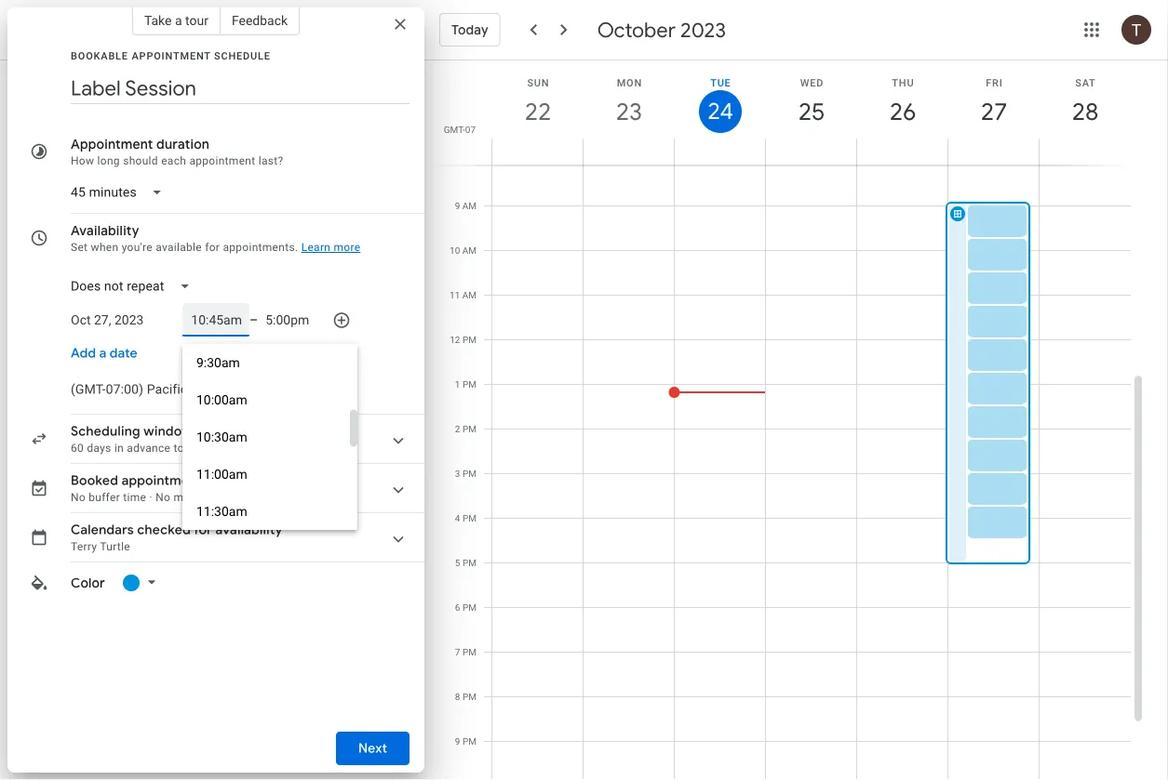 Task type: locate. For each thing, give the bounding box(es) containing it.
pm right 12
[[463, 335, 477, 346]]

a
[[175, 13, 182, 28], [99, 345, 106, 362]]

pm for 3 pm
[[463, 469, 477, 480]]

1 horizontal spatial no
[[156, 491, 171, 504]]

End time text field
[[265, 309, 318, 331]]

am right the 11
[[462, 290, 477, 301]]

for inside calendars checked for availability terry turtle
[[194, 522, 212, 539]]

in
[[114, 442, 124, 455]]

9 for 9 pm
[[455, 737, 460, 748]]

hours
[[197, 442, 226, 455]]

7
[[455, 647, 460, 659]]

wed
[[800, 77, 824, 88]]

wed 25
[[797, 77, 824, 127]]

pm down '8 pm' on the left of the page
[[463, 737, 477, 748]]

pm right 5
[[463, 558, 477, 569]]

sat 28
[[1071, 77, 1097, 127]]

maximum
[[174, 491, 225, 504]]

7 pm
[[455, 647, 477, 659]]

10 pm from the top
[[463, 737, 477, 748]]

wednesday, october 25 element
[[790, 90, 833, 133]]

long
[[97, 155, 120, 168]]

feedback button
[[220, 6, 300, 35]]

pm up 5 pm on the left of page
[[463, 513, 477, 525]]

friday, october 27 element
[[973, 90, 1016, 133]]

26 column header
[[856, 61, 948, 165]]

pm for 8 pm
[[463, 692, 477, 703]]

bookable appointment schedule
[[71, 50, 271, 61]]

add
[[71, 345, 96, 362]]

5 pm from the top
[[463, 513, 477, 525]]

8
[[455, 156, 460, 167], [455, 692, 460, 703]]

3 am from the top
[[462, 245, 477, 256]]

1 vertical spatial for
[[194, 522, 212, 539]]

am for 10 am
[[462, 245, 477, 256]]

0 vertical spatial 8
[[455, 156, 460, 167]]

1 vertical spatial 4
[[455, 513, 460, 525]]

for down 11:30am
[[194, 522, 212, 539]]

7 pm from the top
[[463, 603, 477, 614]]

10:00am option
[[182, 382, 350, 419]]

8 down gmt-07
[[455, 156, 460, 167]]

gmt-07
[[444, 124, 476, 135]]

appointment
[[71, 136, 153, 153]]

pm for 12 pm
[[463, 335, 477, 346]]

you're
[[122, 241, 153, 254]]

color
[[71, 575, 105, 592]]

8 am
[[455, 156, 477, 167]]

23
[[615, 96, 641, 127]]

2 9 from the top
[[455, 737, 460, 748]]

1 8 from the top
[[455, 156, 460, 167]]

am right 10
[[462, 245, 477, 256]]

appointment
[[132, 50, 211, 61]]

schedule
[[214, 50, 271, 61]]

0 vertical spatial appointment
[[189, 155, 255, 168]]

8 for 8 pm
[[455, 692, 460, 703]]

0 vertical spatial 9
[[455, 201, 460, 212]]

pm right 6
[[463, 603, 477, 614]]

1 vertical spatial 9
[[455, 737, 460, 748]]

4 up 5
[[455, 513, 460, 525]]

26
[[888, 96, 915, 127]]

1 am from the top
[[462, 156, 477, 167]]

9 pm from the top
[[463, 692, 477, 703]]

buffer
[[89, 491, 120, 504]]

a left the tour
[[175, 13, 182, 28]]

11 am
[[450, 290, 477, 301]]

10:00am
[[196, 392, 247, 408]]

4
[[187, 442, 194, 455], [455, 513, 460, 525]]

to
[[174, 442, 184, 455]]

a right add on the left top
[[99, 345, 106, 362]]

0 horizontal spatial a
[[99, 345, 106, 362]]

9 up 10
[[455, 201, 460, 212]]

4 am from the top
[[462, 290, 477, 301]]

bookings
[[228, 491, 276, 504]]

10
[[450, 245, 460, 256]]

checked
[[137, 522, 191, 539]]

8 pm from the top
[[463, 647, 477, 659]]

11:00am
[[196, 467, 247, 482]]

day
[[299, 491, 317, 504]]

1 horizontal spatial 4
[[455, 513, 460, 525]]

9
[[455, 201, 460, 212], [455, 737, 460, 748]]

9 down '8 pm' on the left of the page
[[455, 737, 460, 748]]

scheduling window 60 days in advance to 4 hours before
[[71, 424, 263, 455]]

no right ·
[[156, 491, 171, 504]]

am for 11 am
[[462, 290, 477, 301]]

11:30am
[[196, 504, 247, 519]]

4 pm
[[455, 513, 477, 525]]

None field
[[63, 176, 178, 209], [63, 270, 205, 303], [63, 373, 344, 407], [63, 176, 178, 209], [63, 270, 205, 303], [63, 373, 344, 407]]

0 vertical spatial a
[[175, 13, 182, 28]]

availability set when you're available for appointments. learn more
[[71, 222, 361, 254]]

grid
[[432, 61, 1146, 781]]

22
[[523, 96, 550, 127]]

3 pm
[[455, 469, 477, 480]]

gmt-
[[444, 124, 465, 135]]

4 inside grid
[[455, 513, 460, 525]]

0 vertical spatial for
[[205, 241, 220, 254]]

pm for 2 pm
[[463, 424, 477, 435]]

appointment down duration
[[189, 155, 255, 168]]

2 no from the left
[[156, 491, 171, 504]]

60
[[71, 442, 84, 455]]

take a tour button
[[132, 6, 220, 35]]

28 column header
[[1039, 61, 1131, 165]]

pm right the 7
[[463, 647, 477, 659]]

pm for 4 pm
[[463, 513, 477, 525]]

pm up 9 pm
[[463, 692, 477, 703]]

2 am from the top
[[462, 201, 477, 212]]

0 horizontal spatial 4
[[187, 442, 194, 455]]

10 am
[[450, 245, 477, 256]]

1 vertical spatial 8
[[455, 692, 460, 703]]

for right available
[[205, 241, 220, 254]]

24 column header
[[674, 61, 766, 165]]

1 pm from the top
[[463, 335, 477, 346]]

4 inside scheduling window 60 days in advance to 4 hours before
[[187, 442, 194, 455]]

8 down the 7
[[455, 692, 460, 703]]

5 pm
[[455, 558, 477, 569]]

duration
[[156, 136, 210, 153]]

am
[[462, 156, 477, 167], [462, 201, 477, 212], [462, 245, 477, 256], [462, 290, 477, 301]]

am down 07
[[462, 156, 477, 167]]

pm
[[463, 335, 477, 346], [463, 379, 477, 390], [463, 424, 477, 435], [463, 469, 477, 480], [463, 513, 477, 525], [463, 558, 477, 569], [463, 603, 477, 614], [463, 647, 477, 659], [463, 692, 477, 703], [463, 737, 477, 748]]

a for tour
[[175, 13, 182, 28]]

25
[[797, 96, 824, 127]]

am down "8 am"
[[462, 201, 477, 212]]

1 no from the left
[[71, 491, 86, 504]]

0 horizontal spatial no
[[71, 491, 86, 504]]

1 9 from the top
[[455, 201, 460, 212]]

tuesday, october 24, today element
[[699, 90, 742, 133]]

october 2023
[[597, 17, 726, 43]]

4 pm from the top
[[463, 469, 477, 480]]

should
[[123, 155, 158, 168]]

1 vertical spatial a
[[99, 345, 106, 362]]

2 pm from the top
[[463, 379, 477, 390]]

1 vertical spatial appointment
[[122, 473, 202, 490]]

12 pm
[[450, 335, 477, 346]]

Start time text field
[[190, 309, 242, 331]]

1 horizontal spatial a
[[175, 13, 182, 28]]

pm right the 3
[[463, 469, 477, 480]]

pm right 1 at the left of the page
[[463, 379, 477, 390]]

2 8 from the top
[[455, 692, 460, 703]]

no down booked
[[71, 491, 86, 504]]

0 vertical spatial 4
[[187, 442, 194, 455]]

no
[[71, 491, 86, 504], [156, 491, 171, 504]]

appointment
[[189, 155, 255, 168], [122, 473, 202, 490]]

for inside availability set when you're available for appointments. learn more
[[205, 241, 220, 254]]

appointment up ·
[[122, 473, 202, 490]]

6 pm from the top
[[463, 558, 477, 569]]

3 pm from the top
[[463, 424, 477, 435]]

4 right to
[[187, 442, 194, 455]]

fri
[[986, 77, 1003, 88]]

pm right 2 at the bottom
[[463, 424, 477, 435]]



Task type: vqa. For each thing, say whether or not it's contained in the screenshot.
Today button
yes



Task type: describe. For each thing, give the bounding box(es) containing it.
more
[[334, 241, 361, 254]]

before
[[229, 442, 263, 455]]

today
[[451, 21, 488, 38]]

availability
[[216, 522, 283, 539]]

2023
[[680, 17, 726, 43]]

a for date
[[99, 345, 106, 362]]

thursday, october 26 element
[[881, 90, 924, 133]]

appointments.
[[223, 241, 298, 254]]

add a date button
[[63, 337, 145, 370]]

window
[[144, 424, 193, 440]]

start time list box
[[182, 344, 357, 531]]

next button
[[336, 727, 410, 772]]

11:30am option
[[182, 493, 350, 531]]

24
[[706, 97, 732, 126]]

25 column header
[[765, 61, 857, 165]]

Date text field
[[71, 309, 144, 331]]

am for 8 am
[[462, 156, 477, 167]]

when
[[91, 241, 119, 254]]

sun
[[527, 77, 550, 88]]

10:30am option
[[182, 419, 350, 456]]

thu 26
[[888, 77, 915, 127]]

calendars checked for availability terry turtle
[[71, 522, 283, 554]]

2
[[455, 424, 460, 435]]

27 column header
[[948, 61, 1040, 165]]

appointment inside the "appointment duration how long should each appointment last?"
[[189, 155, 255, 168]]

Add title text field
[[71, 74, 410, 102]]

booked
[[71, 473, 118, 490]]

advance
[[127, 442, 171, 455]]

mon
[[617, 77, 642, 88]]

sunday, october 22 element
[[517, 90, 559, 133]]

turtle
[[100, 541, 130, 554]]

07
[[465, 124, 476, 135]]

tue
[[710, 77, 731, 88]]

9 am
[[455, 201, 477, 212]]

each
[[161, 155, 186, 168]]

monday, october 23 element
[[608, 90, 651, 133]]

scheduling
[[71, 424, 140, 440]]

grid containing 22
[[432, 61, 1146, 781]]

today button
[[439, 7, 500, 52]]

9:30am
[[196, 355, 240, 370]]

27
[[980, 96, 1006, 127]]

tue 24
[[706, 77, 732, 126]]

–
[[249, 313, 258, 328]]

how
[[71, 155, 94, 168]]

pm for 5 pm
[[463, 558, 477, 569]]

2 pm
[[455, 424, 477, 435]]

pm for 1 pm
[[463, 379, 477, 390]]

fri 27
[[980, 77, 1006, 127]]

22 column header
[[491, 61, 584, 165]]

12
[[450, 335, 460, 346]]

5
[[455, 558, 460, 569]]

6 pm
[[455, 603, 477, 614]]

28
[[1071, 96, 1097, 127]]

thu
[[892, 77, 914, 88]]

9 for 9 am
[[455, 201, 460, 212]]

take a tour
[[144, 13, 208, 28]]

pm for 9 pm
[[463, 737, 477, 748]]

booked appointment settings no buffer time · no maximum bookings per day
[[71, 473, 317, 504]]

days
[[87, 442, 111, 455]]

settings
[[205, 473, 256, 490]]

set
[[71, 241, 88, 254]]

pm for 7 pm
[[463, 647, 477, 659]]

learn more link
[[301, 241, 361, 254]]

per
[[279, 491, 296, 504]]

terry
[[71, 541, 97, 554]]

appointment inside booked appointment settings no buffer time · no maximum bookings per day
[[122, 473, 202, 490]]

11:00am option
[[182, 456, 350, 493]]

pm for 6 pm
[[463, 603, 477, 614]]

feedback
[[232, 13, 288, 28]]

8 for 8 am
[[455, 156, 460, 167]]

next
[[358, 741, 387, 758]]

availability
[[71, 222, 139, 239]]

8 pm
[[455, 692, 477, 703]]

sat
[[1075, 77, 1096, 88]]

saturday, october 28 element
[[1064, 90, 1107, 133]]

11
[[450, 290, 460, 301]]

·
[[149, 491, 153, 504]]

date
[[110, 345, 137, 362]]

3
[[455, 469, 460, 480]]

mon 23
[[615, 77, 642, 127]]

23 column header
[[583, 61, 675, 165]]

add a date
[[71, 345, 137, 362]]

available
[[156, 241, 202, 254]]

1 pm
[[455, 379, 477, 390]]

9:30am option
[[182, 344, 350, 382]]

6
[[455, 603, 460, 614]]

october
[[597, 17, 676, 43]]

calendars
[[71, 522, 134, 539]]

learn
[[301, 241, 331, 254]]

bookable
[[71, 50, 128, 61]]

10:30am
[[196, 430, 247, 445]]

9 pm
[[455, 737, 477, 748]]

sun 22
[[523, 77, 550, 127]]

last?
[[258, 155, 283, 168]]

am for 9 am
[[462, 201, 477, 212]]



